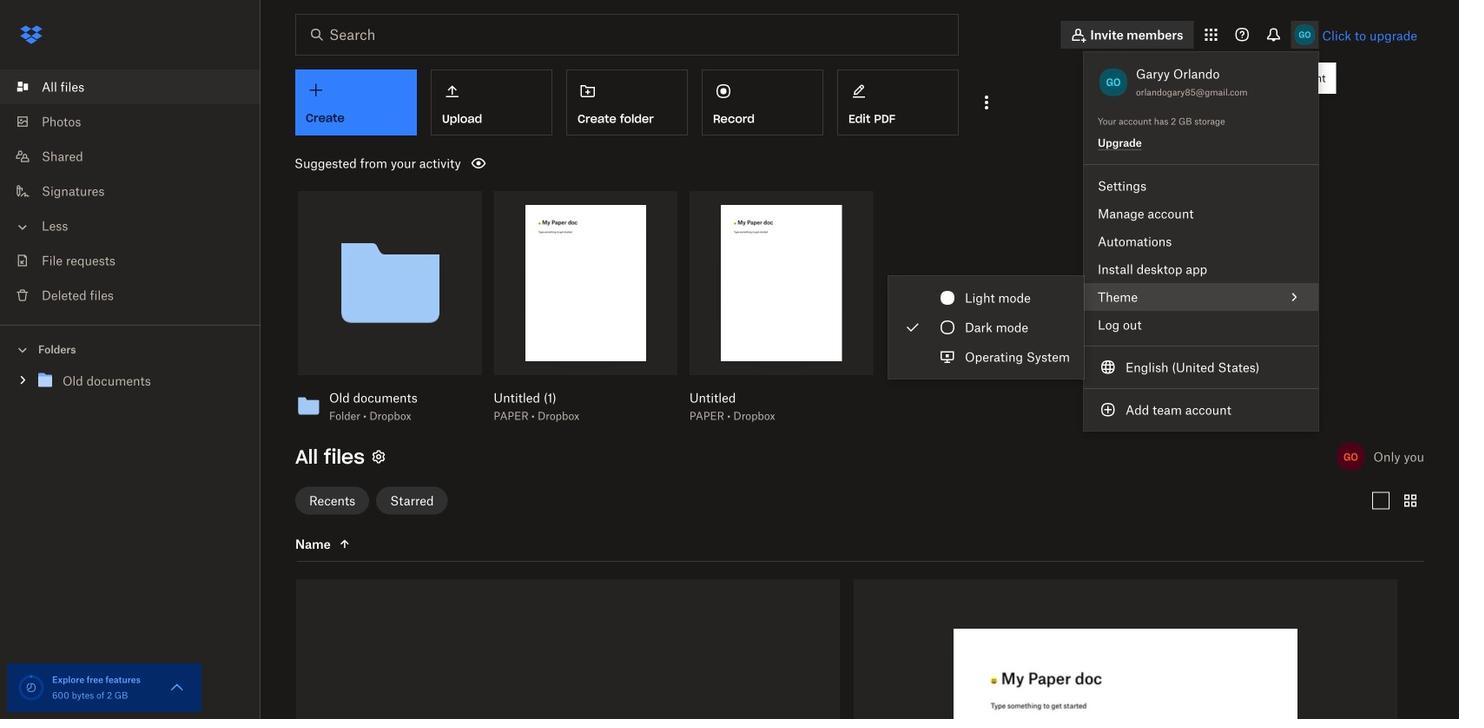 Task type: locate. For each thing, give the bounding box(es) containing it.
1 menu item from the top
[[1084, 283, 1319, 311]]

folder, old documents row
[[296, 579, 840, 719]]

radio item
[[889, 313, 1084, 342]]

choose a language: image
[[1098, 357, 1119, 378]]

account menu image
[[1291, 21, 1319, 49]]

file, _ my paper doc.paper row
[[854, 579, 1398, 719]]

menu
[[1084, 52, 1319, 431], [889, 276, 1084, 379]]

menu item
[[1084, 283, 1319, 311], [1084, 354, 1319, 381]]

list item
[[0, 69, 261, 104]]

1 vertical spatial menu item
[[1084, 354, 1319, 381]]

0 vertical spatial menu item
[[1084, 283, 1319, 311]]

dropbox image
[[14, 17, 49, 52]]

less image
[[14, 218, 31, 236]]

list
[[0, 59, 261, 325]]



Task type: vqa. For each thing, say whether or not it's contained in the screenshot.
Cancel button
no



Task type: describe. For each thing, give the bounding box(es) containing it.
2 menu item from the top
[[1084, 354, 1319, 381]]



